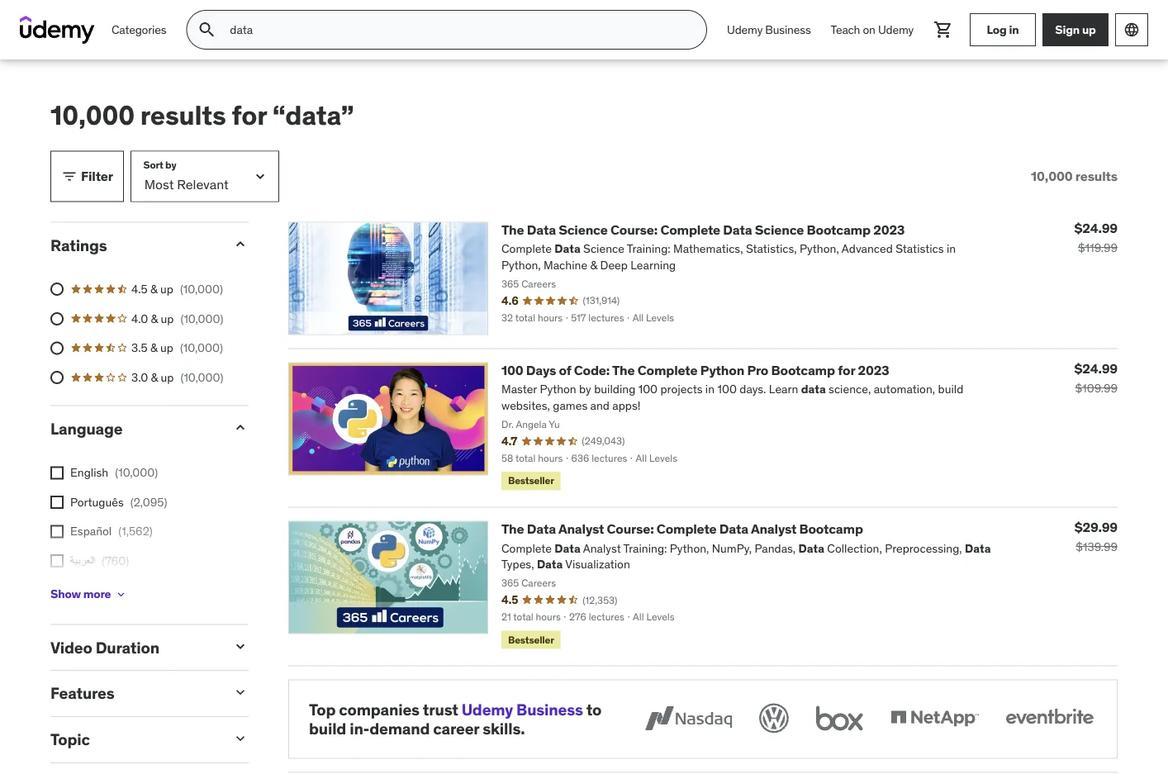Task type: vqa. For each thing, say whether or not it's contained in the screenshot.


Task type: locate. For each thing, give the bounding box(es) containing it.
1 horizontal spatial results
[[1076, 168, 1118, 185]]

up for 3.0 & up (10,000)
[[161, 370, 174, 385]]

xsmall image left العربية
[[50, 555, 64, 568]]

2 analyst from the left
[[751, 520, 797, 537]]

2 & from the top
[[151, 311, 158, 326]]

1 science from the left
[[559, 221, 608, 238]]

udemy
[[727, 22, 763, 37], [879, 22, 914, 37], [462, 700, 513, 720]]

to
[[587, 700, 602, 720]]

course:
[[611, 221, 658, 238], [607, 520, 654, 537]]

1 vertical spatial results
[[1076, 168, 1118, 185]]

Search for anything text field
[[227, 16, 687, 44]]

up right 4.5
[[160, 282, 173, 296]]

$24.99 for the data science course: complete data science bootcamp 2023
[[1075, 220, 1118, 237]]

video duration button
[[50, 638, 219, 657]]

business left to
[[517, 700, 583, 720]]

xsmall image left the español
[[50, 525, 64, 539]]

& right 4.5
[[150, 282, 158, 296]]

& for 3.5
[[150, 340, 158, 355]]

language button
[[50, 419, 219, 439]]

small image for features
[[232, 685, 249, 701]]

4 xsmall image from the top
[[50, 555, 64, 568]]

show
[[50, 587, 81, 602]]

2 vertical spatial the
[[502, 520, 524, 537]]

3.5 & up (10,000)
[[131, 340, 223, 355]]

& right 3.0
[[151, 370, 158, 385]]

small image for topic
[[232, 731, 249, 747]]

& for 4.5
[[150, 282, 158, 296]]

up right 4.0
[[161, 311, 174, 326]]

(10,000) for 4.5 & up (10,000)
[[180, 282, 223, 296]]

0 horizontal spatial udemy
[[462, 700, 513, 720]]

small image
[[232, 638, 249, 655], [232, 685, 249, 701]]

features button
[[50, 684, 219, 704]]

the data analyst course: complete data analyst bootcamp link
[[502, 520, 864, 537]]

0 horizontal spatial 10,000
[[50, 98, 135, 131]]

science
[[559, 221, 608, 238], [755, 221, 804, 238]]

eventbrite image
[[1003, 701, 1098, 737]]

1 horizontal spatial business
[[766, 22, 811, 37]]

results
[[140, 98, 226, 131], [1076, 168, 1118, 185]]

up inside 'link'
[[1083, 22, 1097, 37]]

1 xsmall image from the top
[[50, 466, 64, 480]]

4.0
[[131, 311, 148, 326]]

1 horizontal spatial for
[[838, 362, 856, 378]]

days
[[526, 362, 556, 378]]

$109.99
[[1076, 381, 1118, 395]]

1 vertical spatial small image
[[232, 685, 249, 701]]

0 horizontal spatial results
[[140, 98, 226, 131]]

1 vertical spatial udemy business link
[[462, 700, 583, 720]]

3 & from the top
[[150, 340, 158, 355]]

up right 3.5
[[160, 340, 173, 355]]

2 vertical spatial complete
[[657, 520, 717, 537]]

$24.99
[[1075, 220, 1118, 237], [1075, 360, 1118, 377]]

small image for video duration
[[232, 638, 249, 655]]

code:
[[574, 362, 610, 378]]

3.5
[[131, 340, 148, 355]]

in-
[[350, 719, 370, 739]]

1 vertical spatial business
[[517, 700, 583, 720]]

(10,000) up (2,095)
[[115, 465, 158, 480]]

log in
[[987, 22, 1020, 37]]

(1,562)
[[118, 524, 153, 539]]

udemy inside "link"
[[727, 22, 763, 37]]

0 vertical spatial $24.99
[[1075, 220, 1118, 237]]

$24.99 up $109.99
[[1075, 360, 1118, 377]]

1 horizontal spatial science
[[755, 221, 804, 238]]

demand
[[370, 719, 430, 739]]

pro
[[748, 362, 769, 378]]

0 horizontal spatial business
[[517, 700, 583, 720]]

0 vertical spatial 10,000
[[50, 98, 135, 131]]

netapp image
[[888, 701, 983, 737]]

log in link
[[970, 13, 1036, 46]]

business inside "link"
[[766, 22, 811, 37]]

duration
[[96, 638, 159, 657]]

português (2,095)
[[70, 495, 167, 510]]

complete
[[661, 221, 721, 238], [638, 362, 698, 378], [657, 520, 717, 537]]

small image for language
[[232, 420, 249, 436]]

small image
[[61, 168, 78, 185], [232, 236, 249, 252], [232, 420, 249, 436], [232, 731, 249, 747]]

2023
[[874, 221, 905, 238], [858, 362, 890, 378]]

& right 3.5
[[150, 340, 158, 355]]

filter button
[[50, 151, 124, 202]]

0 horizontal spatial science
[[559, 221, 608, 238]]

analyst
[[559, 520, 604, 537], [751, 520, 797, 537]]

topic button
[[50, 730, 219, 750]]

up right sign
[[1083, 22, 1097, 37]]

$119.99
[[1079, 240, 1118, 255]]

sign up link
[[1043, 13, 1109, 46]]

(10,000) down 3.5 & up (10,000) in the left top of the page
[[181, 370, 224, 385]]

shopping cart with 0 items image
[[934, 20, 954, 40]]

0 vertical spatial 2023
[[874, 221, 905, 238]]

udemy business link left the teach
[[718, 10, 821, 50]]

choose a language image
[[1124, 21, 1141, 38]]

&
[[150, 282, 158, 296], [151, 311, 158, 326], [150, 340, 158, 355], [151, 370, 158, 385]]

0 vertical spatial small image
[[232, 638, 249, 655]]

& for 3.0
[[151, 370, 158, 385]]

up right 3.0
[[161, 370, 174, 385]]

udemy business
[[727, 22, 811, 37]]

4 & from the top
[[151, 370, 158, 385]]

0 vertical spatial bootcamp
[[807, 221, 871, 238]]

the
[[502, 221, 524, 238], [612, 362, 635, 378], [502, 520, 524, 537]]

10,000
[[50, 98, 135, 131], [1032, 168, 1073, 185]]

ratings button
[[50, 235, 219, 255]]

& right 4.0
[[151, 311, 158, 326]]

small image for ratings
[[232, 236, 249, 252]]

sign
[[1056, 22, 1080, 37]]

companies
[[339, 700, 420, 720]]

the data analyst course: complete data analyst bootcamp
[[502, 520, 864, 537]]

log
[[987, 22, 1007, 37]]

0 horizontal spatial analyst
[[559, 520, 604, 537]]

(10,000) up 4.0 & up (10,000)
[[180, 282, 223, 296]]

xsmall image left português
[[50, 496, 64, 509]]

(760)
[[102, 553, 129, 568]]

0 vertical spatial business
[[766, 22, 811, 37]]

language
[[50, 419, 123, 439]]

0 vertical spatial udemy business link
[[718, 10, 821, 50]]

$24.99 up $119.99
[[1075, 220, 1118, 237]]

1 vertical spatial $24.99
[[1075, 360, 1118, 377]]

(10,000) for 3.5 & up (10,000)
[[180, 340, 223, 355]]

data
[[527, 221, 556, 238], [724, 221, 752, 238], [527, 520, 556, 537], [720, 520, 749, 537]]

español (1,562)
[[70, 524, 153, 539]]

0 vertical spatial course:
[[611, 221, 658, 238]]

0 horizontal spatial for
[[232, 98, 267, 131]]

2 $24.99 from the top
[[1075, 360, 1118, 377]]

show more
[[50, 587, 111, 602]]

xsmall image left english
[[50, 466, 64, 480]]

10,000 results
[[1032, 168, 1118, 185]]

2 vertical spatial bootcamp
[[800, 520, 864, 537]]

2 small image from the top
[[232, 685, 249, 701]]

0 vertical spatial results
[[140, 98, 226, 131]]

volkswagen image
[[756, 701, 793, 737]]

1 $24.99 from the top
[[1075, 220, 1118, 237]]

up for 4.0 & up (10,000)
[[161, 311, 174, 326]]

business
[[766, 22, 811, 37], [517, 700, 583, 720]]

the for analyst
[[502, 520, 524, 537]]

(10,000) up 3.5 & up (10,000) in the left top of the page
[[181, 311, 224, 326]]

up
[[1083, 22, 1097, 37], [160, 282, 173, 296], [161, 311, 174, 326], [160, 340, 173, 355], [161, 370, 174, 385]]

udemy business link left to
[[462, 700, 583, 720]]

business left the teach
[[766, 22, 811, 37]]

1 & from the top
[[150, 282, 158, 296]]

video
[[50, 638, 92, 657]]

(10,000) for 4.0 & up (10,000)
[[181, 311, 224, 326]]

$29.99 $139.99
[[1075, 519, 1118, 554]]

career
[[433, 719, 480, 739]]

(10,000)
[[180, 282, 223, 296], [181, 311, 224, 326], [180, 340, 223, 355], [181, 370, 224, 385], [115, 465, 158, 480]]

nasdaq image
[[641, 701, 736, 737]]

1 vertical spatial course:
[[607, 520, 654, 537]]

español
[[70, 524, 112, 539]]

topic
[[50, 730, 90, 750]]

1 vertical spatial 10,000
[[1032, 168, 1073, 185]]

1 small image from the top
[[232, 638, 249, 655]]

xsmall image for português
[[50, 496, 64, 509]]

top companies trust udemy business
[[309, 700, 583, 720]]

small image inside filter button
[[61, 168, 78, 185]]

course: for analyst
[[607, 520, 654, 537]]

português
[[70, 495, 124, 510]]

top
[[309, 700, 336, 720]]

to build in-demand career skills.
[[309, 700, 602, 739]]

in
[[1010, 22, 1020, 37]]

xsmall image
[[50, 466, 64, 480], [50, 496, 64, 509], [50, 525, 64, 539], [50, 555, 64, 568]]

& for 4.0
[[151, 311, 158, 326]]

filter
[[81, 168, 113, 185]]

1 horizontal spatial 10,000
[[1032, 168, 1073, 185]]

of
[[559, 362, 571, 378]]

1 horizontal spatial analyst
[[751, 520, 797, 537]]

xsmall image for العربية
[[50, 555, 64, 568]]

1 vertical spatial for
[[838, 362, 856, 378]]

$139.99
[[1076, 539, 1118, 554]]

3 xsmall image from the top
[[50, 525, 64, 539]]

up for 4.5 & up (10,000)
[[160, 282, 173, 296]]

2 xsmall image from the top
[[50, 496, 64, 509]]

udemy business link
[[718, 10, 821, 50], [462, 700, 583, 720]]

bootcamp
[[807, 221, 871, 238], [772, 362, 836, 378], [800, 520, 864, 537]]

0 vertical spatial the
[[502, 221, 524, 238]]

(10,000) down 4.0 & up (10,000)
[[180, 340, 223, 355]]

1 vertical spatial 2023
[[858, 362, 890, 378]]

0 vertical spatial complete
[[661, 221, 721, 238]]

1 horizontal spatial udemy business link
[[718, 10, 821, 50]]

for
[[232, 98, 267, 131], [838, 362, 856, 378]]

python
[[701, 362, 745, 378]]

1 horizontal spatial udemy
[[727, 22, 763, 37]]

100 days of code: the complete python pro bootcamp for 2023 link
[[502, 362, 890, 378]]

up for 3.5 & up (10,000)
[[160, 340, 173, 355]]

english
[[70, 465, 108, 480]]

1 vertical spatial bootcamp
[[772, 362, 836, 378]]

10,000 for 10,000 results for "data"
[[50, 98, 135, 131]]



Task type: describe. For each thing, give the bounding box(es) containing it.
(10,000) for 3.0 & up (10,000)
[[181, 370, 224, 385]]

box image
[[812, 701, 868, 737]]

xsmall image for english
[[50, 466, 64, 480]]

features
[[50, 684, 115, 704]]

xsmall image for español
[[50, 525, 64, 539]]

categories button
[[102, 10, 176, 50]]

teach
[[831, 22, 861, 37]]

1 vertical spatial the
[[612, 362, 635, 378]]

english (10,000)
[[70, 465, 158, 480]]

build
[[309, 719, 346, 739]]

trust
[[423, 700, 458, 720]]

"data"
[[273, 98, 354, 131]]

skills.
[[483, 719, 525, 739]]

ratings
[[50, 235, 107, 255]]

more
[[83, 587, 111, 602]]

4.5
[[131, 282, 148, 296]]

4.5 & up (10,000)
[[131, 282, 223, 296]]

the data science course: complete data science bootcamp 2023
[[502, 221, 905, 238]]

2 horizontal spatial udemy
[[879, 22, 914, 37]]

the for science
[[502, 221, 524, 238]]

$24.99 $119.99
[[1075, 220, 1118, 255]]

2 science from the left
[[755, 221, 804, 238]]

türkçe
[[70, 583, 105, 598]]

3.0 & up (10,000)
[[131, 370, 224, 385]]

العربية (760)
[[70, 553, 129, 568]]

udemy image
[[20, 16, 95, 44]]

categories
[[112, 22, 166, 37]]

(2,095)
[[130, 495, 167, 510]]

1 vertical spatial complete
[[638, 362, 698, 378]]

$29.99
[[1075, 519, 1118, 536]]

$24.99 for 100 days of code: the complete python pro bootcamp for 2023
[[1075, 360, 1118, 377]]

complete for science
[[661, 221, 721, 238]]

1 analyst from the left
[[559, 520, 604, 537]]

100 days of code: the complete python pro bootcamp for 2023
[[502, 362, 890, 378]]

4.0 & up (10,000)
[[131, 311, 224, 326]]

course: for science
[[611, 221, 658, 238]]

10,000 results for "data"
[[50, 98, 354, 131]]

complete for analyst
[[657, 520, 717, 537]]

bootcamp for science
[[807, 221, 871, 238]]

submit search image
[[197, 20, 217, 40]]

0 horizontal spatial udemy business link
[[462, 700, 583, 720]]

3.0
[[131, 370, 148, 385]]

العربية
[[70, 553, 95, 568]]

10,000 for 10,000 results
[[1032, 168, 1073, 185]]

teach on udemy link
[[821, 10, 924, 50]]

on
[[863, 22, 876, 37]]

0 vertical spatial for
[[232, 98, 267, 131]]

sign up
[[1056, 22, 1097, 37]]

xsmall image
[[114, 588, 128, 601]]

bootcamp for analyst
[[800, 520, 864, 537]]

video duration
[[50, 638, 159, 657]]

show more button
[[50, 578, 128, 611]]

10,000 results status
[[1032, 168, 1118, 185]]

results for 10,000 results for "data"
[[140, 98, 226, 131]]

teach on udemy
[[831, 22, 914, 37]]

results for 10,000 results
[[1076, 168, 1118, 185]]

the data science course: complete data science bootcamp 2023 link
[[502, 221, 905, 238]]

100
[[502, 362, 524, 378]]

$24.99 $109.99
[[1075, 360, 1118, 395]]



